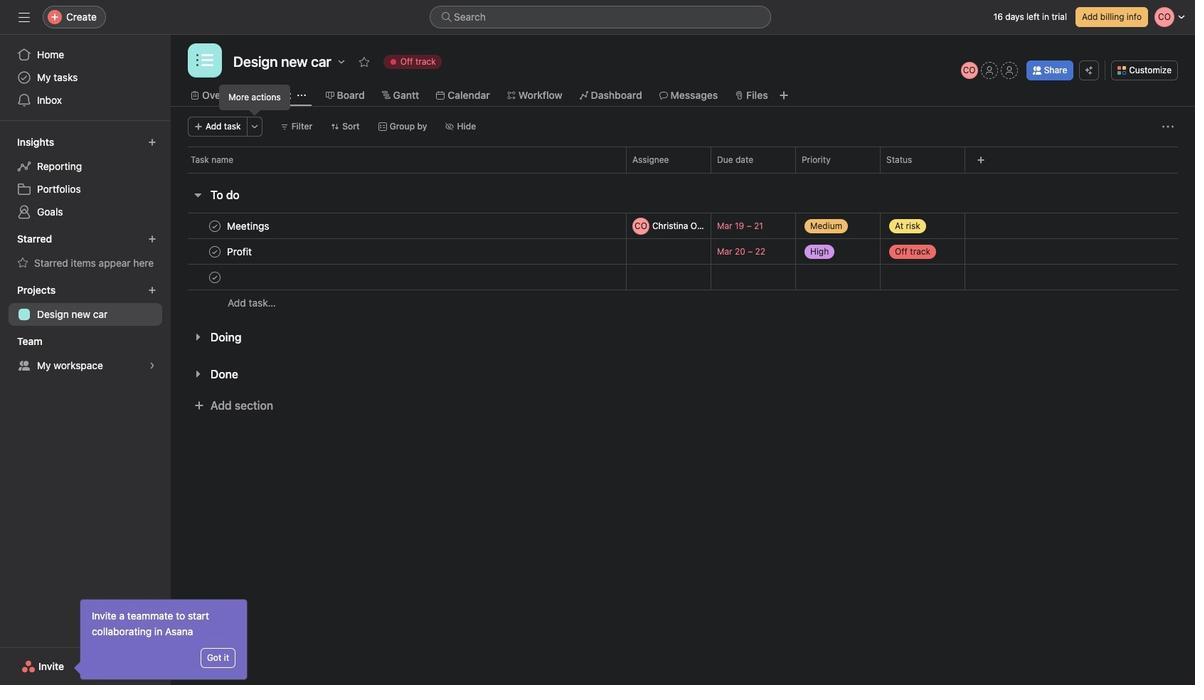 Task type: describe. For each thing, give the bounding box(es) containing it.
global element
[[0, 35, 171, 120]]

meetings cell
[[171, 213, 626, 239]]

mark complete checkbox for task name text box
[[206, 217, 223, 234]]

3 mark complete image from the top
[[206, 269, 223, 286]]

Mark complete checkbox
[[206, 269, 223, 286]]

mark complete image for task name text box
[[206, 217, 223, 234]]

add to starred image
[[358, 56, 370, 68]]

profit cell
[[171, 238, 626, 265]]

more actions image
[[250, 122, 259, 131]]

teams element
[[0, 329, 171, 380]]

1 vertical spatial tooltip
[[76, 600, 247, 679]]

see details, my workspace image
[[148, 361, 157, 370]]



Task type: locate. For each thing, give the bounding box(es) containing it.
list box
[[430, 6, 771, 28]]

Task name text field
[[224, 244, 256, 259]]

2 vertical spatial mark complete image
[[206, 269, 223, 286]]

list image
[[196, 52, 213, 69]]

tab actions image
[[297, 91, 306, 100]]

mark complete checkbox inside profit cell
[[206, 243, 223, 260]]

1 vertical spatial mark complete image
[[206, 243, 223, 260]]

2 mark complete image from the top
[[206, 243, 223, 260]]

mark complete checkbox left task name text field
[[206, 243, 223, 260]]

0 vertical spatial mark complete image
[[206, 217, 223, 234]]

mark complete checkbox inside meetings cell
[[206, 217, 223, 234]]

header to do tree grid
[[171, 213, 1195, 316]]

mark complete image inside profit cell
[[206, 243, 223, 260]]

new insights image
[[148, 138, 157, 147]]

add field image
[[977, 156, 985, 164]]

mark complete checkbox left task name text box
[[206, 217, 223, 234]]

new project or portfolio image
[[148, 286, 157, 295]]

mark complete image for task name text field
[[206, 243, 223, 260]]

projects element
[[0, 277, 171, 329]]

expand task list for this group image
[[192, 369, 203, 380]]

tooltip
[[220, 85, 289, 114], [76, 600, 247, 679]]

collapse task list for this group image
[[192, 189, 203, 201]]

mark complete image
[[206, 217, 223, 234], [206, 243, 223, 260], [206, 269, 223, 286]]

hide sidebar image
[[18, 11, 30, 23]]

expand task list for this group image
[[192, 332, 203, 343]]

ask ai image
[[1085, 66, 1094, 75]]

insights element
[[0, 129, 171, 226]]

0 vertical spatial tooltip
[[220, 85, 289, 114]]

1 mark complete checkbox from the top
[[206, 217, 223, 234]]

Mark complete checkbox
[[206, 217, 223, 234], [206, 243, 223, 260]]

1 vertical spatial mark complete checkbox
[[206, 243, 223, 260]]

starred element
[[0, 226, 171, 277]]

cell
[[171, 264, 626, 290]]

manage project members image
[[961, 62, 978, 79]]

0 vertical spatial mark complete checkbox
[[206, 217, 223, 234]]

add tab image
[[778, 90, 789, 101]]

row
[[171, 147, 1195, 173], [188, 172, 1178, 174], [171, 213, 1195, 239], [171, 238, 1195, 265], [171, 264, 1195, 290], [171, 290, 1195, 316]]

mark complete checkbox for task name text field
[[206, 243, 223, 260]]

1 mark complete image from the top
[[206, 217, 223, 234]]

2 mark complete checkbox from the top
[[206, 243, 223, 260]]

add items to starred image
[[148, 235, 157, 243]]

more actions image
[[1163, 121, 1174, 132]]

mark complete image inside meetings cell
[[206, 217, 223, 234]]

Task name text field
[[224, 219, 274, 233]]



Task type: vqa. For each thing, say whether or not it's contained in the screenshot.
the rightmost add task image
no



